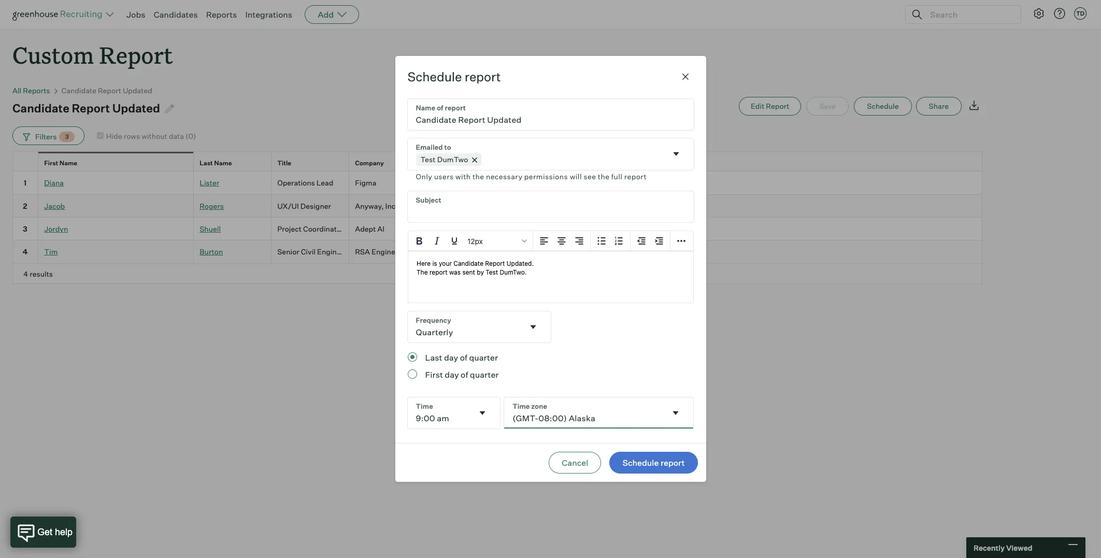 Task type: vqa. For each thing, say whether or not it's contained in the screenshot.
20, associated with Sep 20, 2023 2:51pm Test DumTwo unrejected candidate Michelle Gardner .
no



Task type: describe. For each thing, give the bounding box(es) containing it.
ux/ui
[[277, 202, 299, 210]]

2 cell
[[12, 195, 38, 218]]

report down candidate report updated link
[[72, 101, 110, 115]]

12px
[[467, 236, 483, 245]]

engineering
[[372, 248, 413, 256]]

last for last name
[[200, 159, 213, 167]]

0 horizontal spatial schedule
[[408, 69, 462, 84]]

td button
[[1075, 7, 1087, 20]]

2
[[23, 202, 27, 210]]

4 results
[[23, 269, 53, 278]]

12px button
[[463, 232, 531, 250]]

0 vertical spatial schedule report
[[408, 69, 501, 84]]

row group containing 1
[[12, 172, 983, 264]]

shuell link
[[200, 225, 221, 233]]

td button
[[1073, 5, 1089, 22]]

designer
[[301, 202, 331, 210]]

configure image
[[1033, 7, 1046, 20]]

senior civil engineer
[[277, 248, 348, 256]]

0 vertical spatial 3
[[65, 133, 69, 141]]

0 vertical spatial toggle flyout image
[[671, 149, 681, 159]]

name for first name
[[59, 159, 77, 167]]

operations
[[277, 179, 315, 187]]

figma
[[355, 179, 377, 187]]

jobs link
[[126, 9, 145, 20]]

2 toggle flyout image from the left
[[671, 408, 681, 418]]

tim
[[44, 248, 58, 256]]

allison tuohy
[[511, 225, 557, 233]]

will
[[570, 172, 582, 181]]

anyway, inc.
[[355, 202, 398, 210]]

only
[[416, 172, 432, 181]]

see
[[584, 172, 596, 181]]

candidate report updated link
[[61, 86, 152, 95]]

test dummy
[[588, 179, 632, 187]]

engineer
[[317, 248, 348, 256]]

1 vertical spatial reports
[[23, 86, 50, 95]]

lead
[[317, 179, 334, 187]]

last for last day of quarter
[[425, 352, 442, 363]]

all reports
[[12, 86, 50, 95]]

diana
[[44, 179, 64, 187]]

allison
[[511, 225, 534, 233]]

operations lead
[[277, 179, 334, 187]]

candidates link
[[154, 9, 198, 20]]

rogers link
[[200, 202, 224, 210]]

with
[[456, 172, 471, 181]]

anyway,
[[355, 202, 384, 210]]

download image
[[968, 99, 981, 112]]

first for first name
[[44, 159, 58, 167]]

row containing 4
[[12, 241, 983, 264]]

table containing 1
[[12, 151, 983, 284]]

first name
[[44, 159, 77, 167]]

quarter for first day of quarter
[[470, 369, 499, 380]]

add button
[[305, 5, 359, 24]]

ai
[[378, 225, 385, 233]]

edit report
[[751, 102, 790, 111]]

day for first
[[445, 369, 459, 380]]

quarter for last day of quarter
[[469, 352, 498, 363]]

last day of quarter
[[425, 352, 498, 363]]

project
[[277, 225, 302, 233]]

project coordinator
[[277, 225, 344, 233]]

burton link
[[200, 248, 223, 256]]

4 for 4 results
[[23, 269, 28, 278]]

shuell
[[200, 225, 221, 233]]

add
[[318, 9, 334, 20]]

td
[[1077, 10, 1085, 17]]

ux/ui designer
[[277, 202, 331, 210]]

name for last name
[[214, 159, 232, 167]]

all reports link
[[12, 86, 50, 95]]

adept
[[355, 225, 376, 233]]

rogers
[[200, 202, 224, 210]]

1 cell
[[12, 172, 38, 195]]

senior
[[277, 248, 299, 256]]

1 the from the left
[[473, 172, 484, 181]]

custom
[[12, 39, 94, 70]]

integrations
[[245, 9, 292, 20]]

adept ai
[[355, 225, 385, 233]]

row containing 2
[[12, 195, 983, 218]]

2 the from the left
[[598, 172, 610, 181]]

4 for 4
[[23, 248, 28, 256]]

filters
[[35, 132, 57, 141]]

of for first
[[461, 369, 468, 380]]

0 vertical spatial candidate
[[61, 86, 96, 95]]

tuohy
[[535, 225, 557, 233]]

1 horizontal spatial reports
[[206, 9, 237, 20]]

cancel
[[562, 458, 589, 468]]

0 vertical spatial candidate report updated
[[61, 86, 152, 95]]

row containing 3
[[12, 218, 983, 241]]

diana link
[[44, 179, 64, 187]]

1 vertical spatial schedule
[[867, 102, 899, 111]]

3 cell
[[12, 218, 38, 241]]

rsa engineering
[[355, 248, 413, 256]]

2 vertical spatial schedule
[[623, 458, 659, 468]]

1 toggle flyout image from the left
[[478, 408, 488, 418]]

necessary
[[486, 172, 523, 181]]

1 vertical spatial candidate
[[12, 101, 69, 115]]

viewed
[[1007, 544, 1033, 552]]



Task type: locate. For each thing, give the bounding box(es) containing it.
4 inside 4 cell
[[23, 248, 28, 256]]

0 horizontal spatial the
[[473, 172, 484, 181]]

4 cell
[[12, 241, 38, 264]]

3 down 2 cell
[[23, 225, 27, 233]]

custom report
[[12, 39, 173, 70]]

cancel button
[[549, 452, 602, 474]]

schedule report
[[408, 69, 501, 84], [623, 458, 685, 468]]

lister link
[[200, 179, 219, 187]]

first up diana
[[44, 159, 58, 167]]

updated
[[123, 86, 152, 95], [112, 101, 160, 115]]

of up first day of quarter at the bottom of page
[[460, 352, 468, 363]]

None field
[[408, 138, 694, 183], [408, 311, 551, 342], [408, 397, 500, 428], [504, 397, 694, 428], [408, 138, 694, 183], [408, 311, 551, 342], [408, 397, 500, 428], [504, 397, 694, 428]]

0 vertical spatial updated
[[123, 86, 152, 95]]

0 horizontal spatial 3
[[23, 225, 27, 233]]

recently viewed
[[974, 544, 1033, 552]]

report down jobs
[[99, 39, 173, 70]]

test
[[421, 155, 436, 164], [511, 179, 526, 187], [588, 179, 603, 187], [511, 248, 526, 256], [588, 248, 603, 256]]

2 name from the left
[[214, 159, 232, 167]]

day for last
[[444, 352, 458, 363]]

row group
[[12, 172, 983, 264]]

3 right filters
[[65, 133, 69, 141]]

jobs
[[126, 9, 145, 20]]

of
[[460, 352, 468, 363], [461, 369, 468, 380]]

1 vertical spatial 4
[[23, 269, 28, 278]]

1 vertical spatial toggle flyout image
[[528, 322, 538, 332]]

1 horizontal spatial the
[[598, 172, 610, 181]]

0 vertical spatial first
[[44, 159, 58, 167]]

2 horizontal spatial report
[[661, 458, 685, 468]]

schedule
[[408, 69, 462, 84], [867, 102, 899, 111], [623, 458, 659, 468]]

3 inside cell
[[23, 225, 27, 233]]

title
[[277, 159, 291, 167]]

3 row from the top
[[12, 195, 983, 218]]

toggle flyout image
[[671, 149, 681, 159], [528, 322, 538, 332]]

2 row from the top
[[12, 172, 983, 195]]

1 vertical spatial day
[[445, 369, 459, 380]]

0 horizontal spatial schedule report
[[408, 69, 501, 84]]

0 horizontal spatial name
[[59, 159, 77, 167]]

0 horizontal spatial toggle flyout image
[[478, 408, 488, 418]]

1 horizontal spatial report
[[625, 172, 647, 181]]

permissions
[[525, 172, 568, 181]]

schedule report inside button
[[623, 458, 685, 468]]

tim link
[[44, 248, 58, 256]]

0 vertical spatial 4
[[23, 248, 28, 256]]

2 toolbar from the left
[[591, 231, 631, 251]]

recently
[[974, 544, 1005, 552]]

users
[[434, 172, 454, 181]]

toggle flyout image
[[478, 408, 488, 418], [671, 408, 681, 418]]

table
[[12, 151, 983, 284]]

None text field
[[408, 99, 694, 130], [408, 397, 473, 428], [504, 397, 667, 428], [408, 99, 694, 130], [408, 397, 473, 428], [504, 397, 667, 428]]

full
[[612, 172, 623, 181]]

0 vertical spatial last
[[200, 159, 213, 167]]

1 horizontal spatial toggle flyout image
[[671, 408, 681, 418]]

1 horizontal spatial toggle flyout image
[[671, 149, 681, 159]]

the left 'full'
[[598, 172, 610, 181]]

only users with the necessary permissions will see the full report
[[416, 172, 647, 181]]

name up "lister" link
[[214, 159, 232, 167]]

first down last day of quarter
[[425, 369, 443, 380]]

first day of quarter
[[425, 369, 499, 380]]

4
[[23, 248, 28, 256], [23, 269, 28, 278]]

2 horizontal spatial schedule
[[867, 102, 899, 111]]

1 horizontal spatial 3
[[65, 133, 69, 141]]

0 vertical spatial quarter
[[469, 352, 498, 363]]

0 horizontal spatial toggle flyout image
[[528, 322, 538, 332]]

first
[[44, 159, 58, 167], [425, 369, 443, 380]]

first inside row
[[44, 159, 58, 167]]

close modal icon image
[[679, 70, 692, 83]]

5 row from the top
[[12, 241, 983, 264]]

1 vertical spatial schedule report
[[623, 458, 685, 468]]

save and schedule this report to revisit it! element
[[807, 97, 854, 116]]

1 vertical spatial 3
[[23, 225, 27, 233]]

row containing 1
[[12, 172, 983, 195]]

row
[[12, 151, 983, 174], [12, 172, 983, 195], [12, 195, 983, 218], [12, 218, 983, 241], [12, 241, 983, 264]]

candidate report updated down candidate report updated link
[[12, 101, 160, 115]]

reports
[[206, 9, 237, 20], [23, 86, 50, 95]]

all
[[12, 86, 21, 95]]

report
[[99, 39, 173, 70], [98, 86, 121, 95], [72, 101, 110, 115], [766, 102, 790, 111]]

the right with at the top left of the page
[[473, 172, 484, 181]]

name up diana
[[59, 159, 77, 167]]

12px group
[[408, 231, 693, 251]]

schedule button
[[854, 97, 912, 116]]

1 vertical spatial last
[[425, 352, 442, 363]]

rsa
[[355, 248, 370, 256]]

dummy
[[605, 179, 632, 187]]

None text field
[[408, 191, 694, 222], [408, 311, 524, 342], [408, 191, 694, 222], [408, 311, 524, 342]]

inc.
[[385, 202, 398, 210]]

0 vertical spatial report
[[465, 69, 501, 84]]

the
[[473, 172, 484, 181], [598, 172, 610, 181]]

2 vertical spatial report
[[661, 458, 685, 468]]

of for last
[[460, 352, 468, 363]]

civil
[[301, 248, 316, 256]]

quarter down last day of quarter
[[470, 369, 499, 380]]

candidate report updated
[[61, 86, 152, 95], [12, 101, 160, 115]]

4 left results
[[23, 269, 28, 278]]

1 vertical spatial quarter
[[470, 369, 499, 380]]

coordinator
[[303, 225, 344, 233]]

report down custom report
[[98, 86, 121, 95]]

of down last day of quarter
[[461, 369, 468, 380]]

1 toolbar from the left
[[533, 231, 591, 251]]

day down last day of quarter
[[445, 369, 459, 380]]

1 horizontal spatial schedule report
[[623, 458, 685, 468]]

edit
[[751, 102, 765, 111]]

0 vertical spatial of
[[460, 352, 468, 363]]

1 row from the top
[[12, 151, 983, 174]]

day
[[444, 352, 458, 363], [445, 369, 459, 380]]

1 vertical spatial updated
[[112, 101, 160, 115]]

jacob
[[44, 202, 65, 210]]

schedule report button
[[610, 452, 698, 474]]

reports right candidates link
[[206, 9, 237, 20]]

0 horizontal spatial first
[[44, 159, 58, 167]]

results
[[30, 269, 53, 278]]

greenhouse recruiting image
[[12, 8, 106, 21]]

for
[[458, 159, 468, 167]]

1
[[24, 179, 27, 187]]

dumtwo
[[437, 155, 468, 164], [527, 179, 558, 187], [527, 248, 558, 256], [605, 248, 635, 256]]

1 name from the left
[[59, 159, 77, 167]]

1 vertical spatial candidate report updated
[[12, 101, 160, 115]]

burton
[[200, 248, 223, 256]]

report inside button
[[661, 458, 685, 468]]

day up first day of quarter at the bottom of page
[[444, 352, 458, 363]]

0 vertical spatial reports
[[206, 9, 237, 20]]

3 toolbar from the left
[[631, 231, 671, 251]]

last up first day of quarter at the bottom of page
[[425, 352, 442, 363]]

0 vertical spatial day
[[444, 352, 458, 363]]

reports link
[[206, 9, 237, 20]]

0 horizontal spatial report
[[465, 69, 501, 84]]

1 horizontal spatial first
[[425, 369, 443, 380]]

toolbar
[[533, 231, 591, 251], [591, 231, 631, 251], [631, 231, 671, 251]]

1 vertical spatial report
[[625, 172, 647, 181]]

name
[[59, 159, 77, 167], [214, 159, 232, 167]]

quarter
[[469, 352, 498, 363], [470, 369, 499, 380]]

candidate report updated down custom report
[[61, 86, 152, 95]]

4 row from the top
[[12, 218, 983, 241]]

last up "lister" link
[[200, 159, 213, 167]]

1 vertical spatial of
[[461, 369, 468, 380]]

last inside table
[[200, 159, 213, 167]]

1 vertical spatial first
[[425, 369, 443, 380]]

reports right all at the top
[[23, 86, 50, 95]]

share
[[929, 102, 949, 111]]

edit report link
[[739, 97, 802, 116]]

candidate down custom report
[[61, 86, 96, 95]]

1 horizontal spatial schedule
[[623, 458, 659, 468]]

None checkbox
[[97, 132, 104, 139]]

Search text field
[[928, 7, 1012, 22]]

report right the edit
[[766, 102, 790, 111]]

jordyn
[[44, 225, 68, 233]]

row containing first name
[[12, 151, 983, 174]]

candidates
[[154, 9, 198, 20]]

jordyn link
[[44, 225, 68, 233]]

1 horizontal spatial name
[[214, 159, 232, 167]]

jacob link
[[44, 202, 65, 210]]

applied for
[[433, 159, 468, 167]]

last
[[200, 159, 213, 167], [425, 352, 442, 363]]

cell
[[427, 172, 505, 195], [427, 195, 505, 218], [505, 195, 583, 218], [583, 195, 983, 218], [427, 218, 505, 241], [583, 218, 983, 241], [427, 241, 505, 264]]

0 vertical spatial schedule
[[408, 69, 462, 84]]

share button
[[916, 97, 962, 116]]

12px toolbar
[[408, 231, 533, 251]]

candidate
[[61, 86, 96, 95], [12, 101, 69, 115]]

applied
[[433, 159, 457, 167]]

integrations link
[[245, 9, 292, 20]]

first for first day of quarter
[[425, 369, 443, 380]]

filter image
[[21, 132, 30, 141]]

quarter up first day of quarter at the bottom of page
[[469, 352, 498, 363]]

company
[[355, 159, 384, 167]]

0 horizontal spatial last
[[200, 159, 213, 167]]

last name
[[200, 159, 232, 167]]

4 down 3 cell
[[23, 248, 28, 256]]

test dumtwo
[[421, 155, 468, 164], [511, 179, 558, 187], [511, 248, 558, 256], [588, 248, 635, 256]]

1 horizontal spatial last
[[425, 352, 442, 363]]

lister
[[200, 179, 219, 187]]

candidate down all reports
[[12, 101, 69, 115]]

0 horizontal spatial reports
[[23, 86, 50, 95]]



